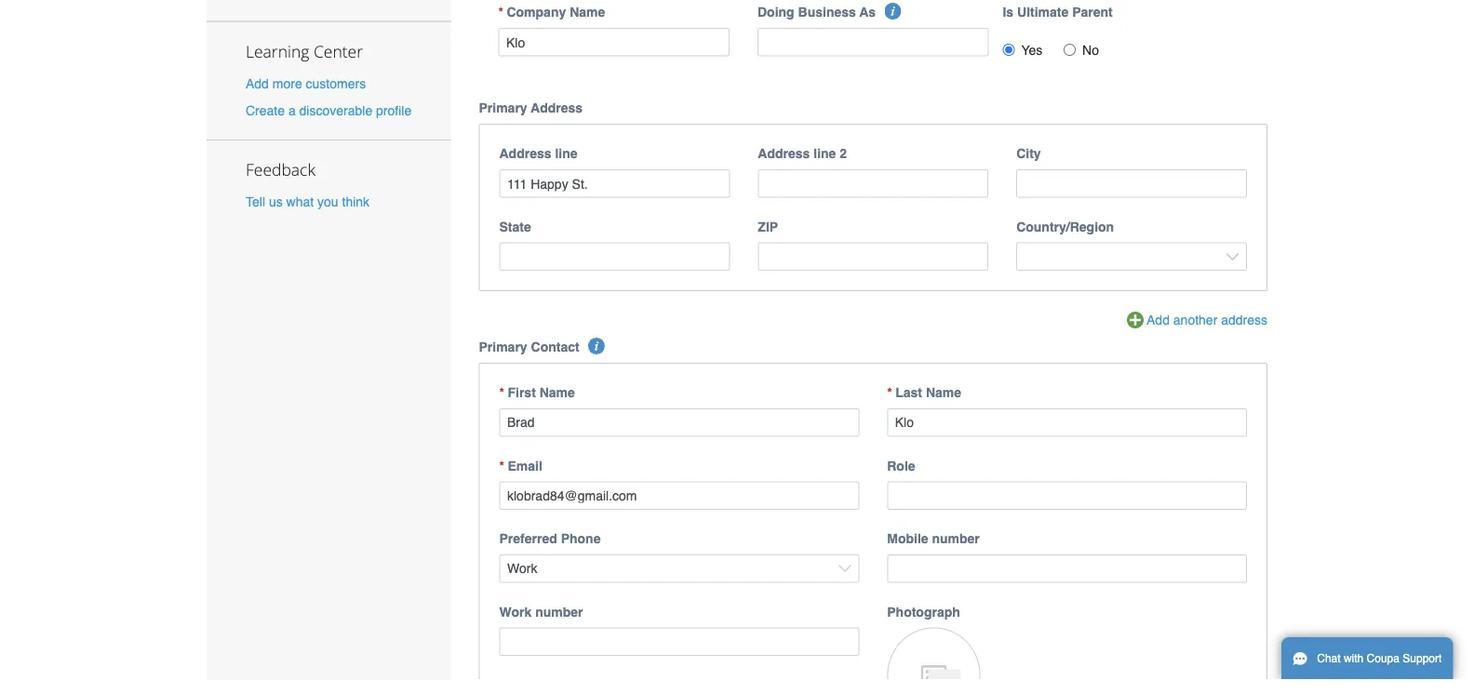 Task type: locate. For each thing, give the bounding box(es) containing it.
primary
[[479, 101, 527, 116], [479, 340, 527, 355]]

1 horizontal spatial add
[[1147, 313, 1170, 328]]

discoverable
[[299, 103, 372, 118]]

* for * first name
[[499, 385, 504, 400]]

zip
[[758, 219, 778, 234]]

parent
[[1072, 5, 1113, 20]]

customers
[[306, 76, 366, 91]]

ultimate
[[1017, 5, 1069, 20]]

create a discoverable profile link
[[246, 103, 412, 118]]

add
[[246, 76, 269, 91], [1147, 313, 1170, 328]]

add another address button
[[1127, 311, 1268, 331]]

0 vertical spatial add
[[246, 76, 269, 91]]

Doing Business As text field
[[758, 28, 989, 56]]

chat
[[1317, 652, 1341, 665]]

Address line 2 text field
[[758, 169, 988, 198]]

* for * email
[[499, 458, 504, 473]]

line up address line text field
[[555, 146, 577, 161]]

line
[[555, 146, 577, 161], [814, 146, 836, 161]]

line left 2
[[814, 146, 836, 161]]

line for address line
[[555, 146, 577, 161]]

None text field
[[499, 409, 859, 437]]

learning
[[246, 40, 309, 62]]

company
[[507, 5, 566, 20]]

* left company
[[498, 5, 503, 20]]

* for * company name
[[498, 5, 503, 20]]

* left last
[[887, 385, 892, 400]]

primary up address line
[[479, 101, 527, 116]]

primary for primary address
[[479, 101, 527, 116]]

1 vertical spatial primary
[[479, 340, 527, 355]]

1 vertical spatial number
[[535, 604, 583, 619]]

doing
[[758, 5, 794, 20]]

None radio
[[1003, 44, 1015, 56], [1064, 44, 1076, 56], [1003, 44, 1015, 56], [1064, 44, 1076, 56]]

address up address line
[[531, 101, 583, 116]]

1 primary from the top
[[479, 101, 527, 116]]

name right company
[[570, 5, 605, 20]]

another
[[1173, 313, 1218, 328]]

* company name
[[498, 5, 605, 20]]

add up create
[[246, 76, 269, 91]]

chat with coupa support button
[[1281, 637, 1453, 680]]

state
[[499, 219, 531, 234]]

photograph image
[[887, 628, 980, 680]]

name for * first name
[[539, 385, 575, 400]]

no
[[1082, 43, 1099, 58]]

doing business as
[[758, 5, 876, 20]]

add more customers link
[[246, 76, 366, 91]]

add inside add another address button
[[1147, 313, 1170, 328]]

* email
[[499, 458, 542, 473]]

1 line from the left
[[555, 146, 577, 161]]

primary up first
[[479, 340, 527, 355]]

0 horizontal spatial line
[[555, 146, 577, 161]]

address line
[[499, 146, 577, 161]]

number
[[932, 531, 980, 546], [535, 604, 583, 619]]

add left another
[[1147, 313, 1170, 328]]

2 primary from the top
[[479, 340, 527, 355]]

name right last
[[926, 385, 961, 400]]

0 vertical spatial primary
[[479, 101, 527, 116]]

preferred
[[499, 531, 557, 546]]

chat with coupa support
[[1317, 652, 1442, 665]]

add for add more customers
[[246, 76, 269, 91]]

0 vertical spatial number
[[932, 531, 980, 546]]

None text field
[[498, 28, 730, 56], [887, 409, 1247, 437], [499, 482, 859, 510], [498, 28, 730, 56], [887, 409, 1247, 437], [499, 482, 859, 510]]

City text field
[[1016, 169, 1247, 198]]

is ultimate parent
[[1003, 5, 1113, 20]]

* left first
[[499, 385, 504, 400]]

* left email
[[499, 458, 504, 473]]

primary address
[[479, 101, 583, 116]]

* for * last name
[[887, 385, 892, 400]]

add another address
[[1147, 313, 1268, 328]]

address
[[531, 101, 583, 116], [499, 146, 551, 161], [758, 146, 810, 161]]

think
[[342, 194, 370, 209]]

name
[[570, 5, 605, 20], [539, 385, 575, 400], [926, 385, 961, 400]]

address left 2
[[758, 146, 810, 161]]

2 line from the left
[[814, 146, 836, 161]]

you
[[317, 194, 338, 209]]

1 horizontal spatial number
[[932, 531, 980, 546]]

number right 'work'
[[535, 604, 583, 619]]

ZIP text field
[[758, 243, 988, 271]]

1 vertical spatial add
[[1147, 313, 1170, 328]]

0 horizontal spatial number
[[535, 604, 583, 619]]

address for address line
[[499, 146, 551, 161]]

mobile number
[[887, 531, 980, 546]]

contact
[[531, 340, 579, 355]]

name right first
[[539, 385, 575, 400]]

role
[[887, 458, 915, 473]]

number right mobile
[[932, 531, 980, 546]]

number for work number
[[535, 604, 583, 619]]

additional information image
[[588, 338, 605, 355]]

mobile
[[887, 531, 928, 546]]

first
[[508, 385, 536, 400]]

name for * company name
[[570, 5, 605, 20]]

2
[[840, 146, 847, 161]]

is
[[1003, 5, 1014, 20]]

1 horizontal spatial line
[[814, 146, 836, 161]]

*
[[498, 5, 503, 20], [499, 385, 504, 400], [887, 385, 892, 400], [499, 458, 504, 473]]

preferred phone
[[499, 531, 601, 546]]

address down primary address
[[499, 146, 551, 161]]

0 horizontal spatial add
[[246, 76, 269, 91]]



Task type: describe. For each thing, give the bounding box(es) containing it.
address line 2
[[758, 146, 847, 161]]

work number
[[499, 604, 583, 619]]

center
[[314, 40, 363, 62]]

line for address line 2
[[814, 146, 836, 161]]

tell
[[246, 194, 265, 209]]

State text field
[[499, 243, 730, 271]]

country/region
[[1016, 219, 1114, 234]]

with
[[1344, 652, 1364, 665]]

address
[[1221, 313, 1268, 328]]

work
[[499, 604, 532, 619]]

as
[[859, 5, 876, 20]]

Mobile number text field
[[887, 555, 1247, 583]]

photograph
[[887, 604, 960, 619]]

primary contact
[[479, 340, 579, 355]]

business
[[798, 5, 856, 20]]

last
[[895, 385, 922, 400]]

tell us what you think
[[246, 194, 370, 209]]

additional information image
[[884, 3, 901, 20]]

Address line text field
[[499, 169, 730, 198]]

email
[[508, 458, 542, 473]]

learning center
[[246, 40, 363, 62]]

coupa
[[1367, 652, 1400, 665]]

tell us what you think button
[[246, 192, 370, 211]]

support
[[1403, 652, 1442, 665]]

phone
[[561, 531, 601, 546]]

yes
[[1021, 43, 1043, 58]]

name for * last name
[[926, 385, 961, 400]]

Role text field
[[887, 482, 1247, 510]]

what
[[286, 194, 314, 209]]

add for add another address
[[1147, 313, 1170, 328]]

primary for primary contact
[[479, 340, 527, 355]]

Work number text field
[[499, 628, 859, 656]]

add more customers
[[246, 76, 366, 91]]

number for mobile number
[[932, 531, 980, 546]]

create
[[246, 103, 285, 118]]

city
[[1016, 146, 1041, 161]]

* last name
[[887, 385, 961, 400]]

a
[[288, 103, 296, 118]]

profile
[[376, 103, 412, 118]]

create a discoverable profile
[[246, 103, 412, 118]]

* first name
[[499, 385, 575, 400]]

feedback
[[246, 158, 315, 180]]

more
[[272, 76, 302, 91]]

us
[[269, 194, 283, 209]]

address for address line 2
[[758, 146, 810, 161]]



Task type: vqa. For each thing, say whether or not it's contained in the screenshot.
option within the selected areas list box
no



